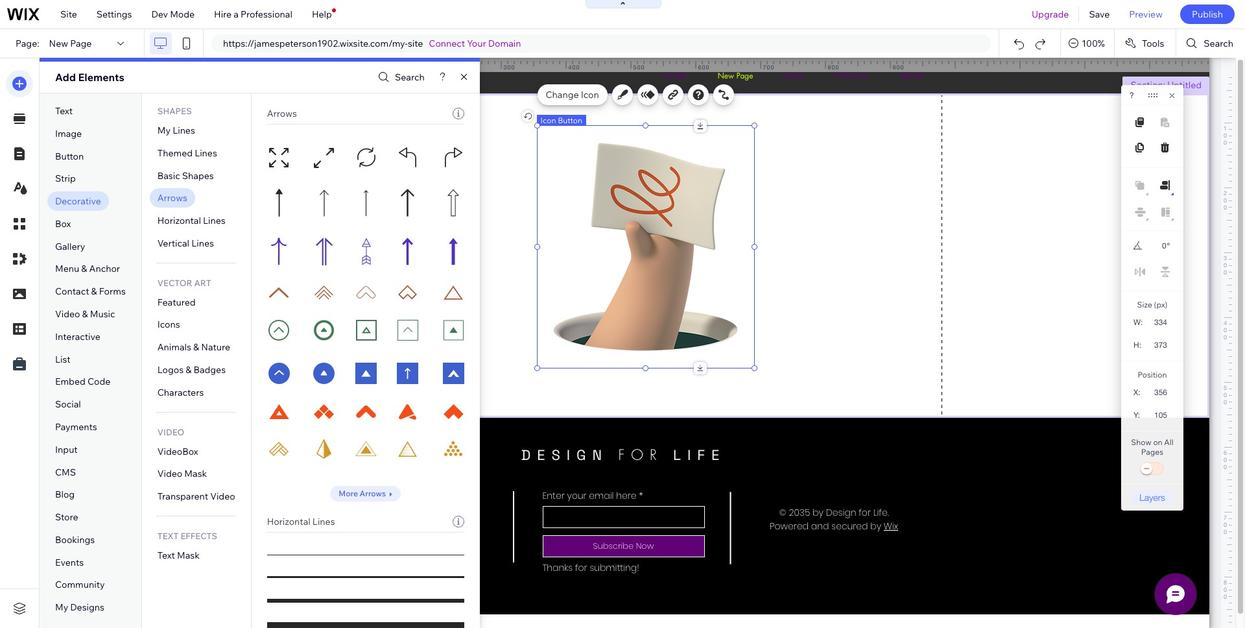 Task type: vqa. For each thing, say whether or not it's contained in the screenshot.
List
yes



Task type: locate. For each thing, give the bounding box(es) containing it.
1 vertical spatial search
[[395, 71, 425, 83]]

lines right vertical
[[192, 237, 214, 249]]

input
[[55, 444, 78, 455]]

x:
[[1134, 388, 1141, 397]]

image
[[55, 128, 82, 139]]

interactive
[[55, 331, 100, 342]]

payments
[[55, 421, 97, 433]]

0 vertical spatial search button
[[1177, 29, 1246, 58]]

menu & anchor
[[55, 263, 120, 275]]

text up image
[[55, 105, 73, 117]]

text mask
[[158, 550, 200, 561]]

horizontal lines
[[158, 215, 226, 227], [267, 516, 335, 528]]

your
[[467, 38, 486, 49]]

& left music
[[82, 308, 88, 320]]

professional
[[241, 8, 293, 20]]

mask down text effects
[[177, 550, 200, 561]]

1 vertical spatial icon
[[541, 116, 556, 125]]

w:
[[1134, 318, 1143, 327]]

basic shapes
[[158, 170, 214, 181]]

0 horizontal spatial my
[[55, 602, 68, 613]]

1 vertical spatial search button
[[375, 68, 425, 87]]

shapes up my lines
[[158, 106, 192, 116]]

lines up the themed lines
[[173, 125, 195, 136]]

video down videobox
[[158, 468, 182, 480]]

& for anchor
[[81, 263, 87, 275]]

untitled
[[1168, 79, 1202, 91]]

elements
[[78, 71, 124, 84]]

0 vertical spatial my
[[158, 125, 171, 136]]

mask for text mask
[[177, 550, 200, 561]]

2 vertical spatial arrows
[[360, 489, 386, 498]]

lines down more arrows button
[[313, 516, 335, 528]]

badges
[[194, 364, 226, 376]]

700
[[763, 64, 775, 71]]

domain
[[489, 38, 521, 49]]

show
[[1132, 437, 1152, 447]]

& left forms
[[91, 286, 97, 297]]

1 vertical spatial text
[[158, 531, 179, 541]]

1 vertical spatial shapes
[[182, 170, 214, 181]]

0 vertical spatial mask
[[185, 468, 207, 480]]

cms
[[55, 466, 76, 478]]

1 horizontal spatial button
[[558, 116, 583, 125]]

embed code
[[55, 376, 110, 388]]

0 horizontal spatial search button
[[375, 68, 425, 87]]

button down change icon
[[558, 116, 583, 125]]

h:
[[1134, 341, 1142, 350]]

tools
[[1143, 38, 1165, 49]]

arrows inside button
[[360, 489, 386, 498]]

& for nature
[[193, 341, 199, 353]]

& right menu
[[81, 263, 87, 275]]

text down text effects
[[158, 550, 175, 561]]

shapes down the themed lines
[[182, 170, 214, 181]]

1 horizontal spatial horizontal
[[267, 516, 311, 528]]

pages
[[1142, 447, 1164, 457]]

1 horizontal spatial search
[[1205, 38, 1234, 49]]

& for forms
[[91, 286, 97, 297]]

my
[[158, 125, 171, 136], [55, 602, 68, 613]]

°
[[1168, 241, 1171, 250]]

my for my designs
[[55, 602, 68, 613]]

horizontal
[[158, 215, 201, 227], [267, 516, 311, 528]]

900
[[893, 64, 905, 71]]

1 vertical spatial my
[[55, 602, 68, 613]]

1 horizontal spatial horizontal lines
[[267, 516, 335, 528]]

text up text mask
[[158, 531, 179, 541]]

text for text
[[55, 105, 73, 117]]

1 horizontal spatial my
[[158, 125, 171, 136]]

transparent video
[[158, 491, 235, 502]]

0 horizontal spatial search
[[395, 71, 425, 83]]

arrows
[[267, 108, 297, 119], [158, 192, 187, 204], [360, 489, 386, 498]]

2 vertical spatial text
[[158, 550, 175, 561]]

more
[[339, 489, 358, 498]]

1 vertical spatial horizontal
[[267, 516, 311, 528]]

button
[[558, 116, 583, 125], [55, 150, 84, 162]]

contact & forms
[[55, 286, 126, 297]]

video up videobox
[[158, 427, 185, 437]]

more arrows
[[339, 489, 386, 498]]

&
[[81, 263, 87, 275], [91, 286, 97, 297], [82, 308, 88, 320], [193, 341, 199, 353], [186, 364, 192, 376]]

0 horizontal spatial horizontal lines
[[158, 215, 226, 227]]

search button down the publish button
[[1177, 29, 1246, 58]]

video for video
[[158, 427, 185, 437]]

preview button
[[1120, 0, 1173, 29]]

0 horizontal spatial arrows
[[158, 192, 187, 204]]

video down contact
[[55, 308, 80, 320]]

& for music
[[82, 308, 88, 320]]

icon right change
[[581, 89, 599, 101]]

contact
[[55, 286, 89, 297]]

preview
[[1130, 8, 1163, 20]]

switch
[[1140, 460, 1166, 478]]

add elements
[[55, 71, 124, 84]]

video & music
[[55, 308, 115, 320]]

add
[[55, 71, 76, 84]]

icon
[[581, 89, 599, 101], [541, 116, 556, 125]]

None text field
[[1149, 336, 1173, 354], [1148, 383, 1173, 401], [1147, 406, 1173, 424], [1149, 336, 1173, 354], [1148, 383, 1173, 401], [1147, 406, 1173, 424]]

& right the logos
[[186, 364, 192, 376]]

text
[[55, 105, 73, 117], [158, 531, 179, 541], [158, 550, 175, 561]]

1 horizontal spatial search button
[[1177, 29, 1246, 58]]

(px)
[[1155, 300, 1168, 310]]

0 vertical spatial icon
[[581, 89, 599, 101]]

social
[[55, 399, 81, 410]]

search down site
[[395, 71, 425, 83]]

1 vertical spatial button
[[55, 150, 84, 162]]

menu
[[55, 263, 79, 275]]

my left the designs
[[55, 602, 68, 613]]

site
[[60, 8, 77, 20]]

vector
[[158, 278, 192, 288]]

& left nature
[[193, 341, 199, 353]]

search button down site
[[375, 68, 425, 87]]

nature
[[201, 341, 230, 353]]

icon down change
[[541, 116, 556, 125]]

bookings
[[55, 534, 95, 546]]

0 vertical spatial search
[[1205, 38, 1234, 49]]

0 horizontal spatial horizontal
[[158, 215, 201, 227]]

500
[[634, 64, 645, 71]]

video for video & music
[[55, 308, 80, 320]]

layers button
[[1132, 491, 1174, 504]]

1 vertical spatial horizontal lines
[[267, 516, 335, 528]]

2 horizontal spatial arrows
[[360, 489, 386, 498]]

a
[[234, 8, 239, 20]]

art
[[194, 278, 211, 288]]

my up the 'themed'
[[158, 125, 171, 136]]

0 vertical spatial text
[[55, 105, 73, 117]]

0 horizontal spatial icon
[[541, 116, 556, 125]]

mask up transparent video
[[185, 468, 207, 480]]

search down the publish button
[[1205, 38, 1234, 49]]

100% button
[[1062, 29, 1115, 58]]

all
[[1165, 437, 1174, 447]]

lines
[[173, 125, 195, 136], [195, 147, 217, 159], [203, 215, 226, 227], [192, 237, 214, 249], [313, 516, 335, 528]]

section: untitled
[[1131, 79, 1202, 91]]

logos & badges
[[158, 364, 226, 376]]

video mask
[[158, 468, 207, 480]]

1 vertical spatial mask
[[177, 550, 200, 561]]

None text field
[[1150, 237, 1167, 254], [1148, 313, 1173, 331], [1150, 237, 1167, 254], [1148, 313, 1173, 331]]

tools button
[[1115, 29, 1177, 58]]

0 vertical spatial button
[[558, 116, 583, 125]]

button down image
[[55, 150, 84, 162]]

0 vertical spatial arrows
[[267, 108, 297, 119]]



Task type: describe. For each thing, give the bounding box(es) containing it.
0 vertical spatial horizontal
[[158, 215, 201, 227]]

my for my lines
[[158, 125, 171, 136]]

dev mode
[[151, 8, 195, 20]]

300
[[504, 64, 516, 71]]

vertical lines
[[158, 237, 214, 249]]

text for text mask
[[158, 550, 175, 561]]

mode
[[170, 8, 195, 20]]

designs
[[70, 602, 104, 613]]

change
[[546, 89, 579, 101]]

logos
[[158, 364, 184, 376]]

embed
[[55, 376, 86, 388]]

100%
[[1082, 38, 1106, 49]]

1 horizontal spatial icon
[[581, 89, 599, 101]]

y:
[[1134, 411, 1141, 420]]

music
[[90, 308, 115, 320]]

600
[[699, 64, 710, 71]]

gallery
[[55, 241, 85, 252]]

1 vertical spatial arrows
[[158, 192, 187, 204]]

https://jamespeterson1902.wixsite.com/my-site connect your domain
[[223, 38, 521, 49]]

more arrows button
[[330, 486, 401, 502]]

0 horizontal spatial button
[[55, 150, 84, 162]]

hire a professional
[[214, 8, 293, 20]]

size
[[1138, 300, 1153, 310]]

size (px)
[[1138, 300, 1168, 310]]

video for video mask
[[158, 468, 182, 480]]

publish button
[[1181, 5, 1235, 24]]

strip
[[55, 173, 76, 185]]

icon button
[[541, 116, 583, 125]]

hire
[[214, 8, 232, 20]]

community
[[55, 579, 105, 591]]

text effects
[[158, 531, 217, 541]]

video right transparent
[[210, 491, 235, 502]]

anchor
[[89, 263, 120, 275]]

0 vertical spatial horizontal lines
[[158, 215, 226, 227]]

change icon
[[546, 89, 599, 101]]

featured
[[158, 296, 196, 308]]

icons
[[158, 319, 180, 331]]

https://jamespeterson1902.wixsite.com/my-
[[223, 38, 408, 49]]

layers
[[1140, 492, 1166, 503]]

? button
[[1130, 91, 1135, 100]]

new page
[[49, 38, 92, 49]]

on
[[1154, 437, 1163, 447]]

mask for video mask
[[185, 468, 207, 480]]

publish
[[1193, 8, 1224, 20]]

themed lines
[[158, 147, 217, 159]]

help
[[312, 8, 332, 20]]

vertical
[[158, 237, 189, 249]]

animals & nature
[[158, 341, 230, 353]]

section:
[[1131, 79, 1166, 91]]

my designs
[[55, 602, 104, 613]]

dev
[[151, 8, 168, 20]]

new
[[49, 38, 68, 49]]

forms
[[99, 286, 126, 297]]

decorative
[[55, 195, 101, 207]]

& for badges
[[186, 364, 192, 376]]

themed
[[158, 147, 193, 159]]

800
[[828, 64, 840, 71]]

transparent
[[158, 491, 208, 502]]

vector art
[[158, 278, 211, 288]]

1 horizontal spatial arrows
[[267, 108, 297, 119]]

videobox
[[158, 446, 198, 457]]

show on all pages
[[1132, 437, 1174, 457]]

0 vertical spatial shapes
[[158, 106, 192, 116]]

blog
[[55, 489, 75, 500]]

text for text effects
[[158, 531, 179, 541]]

site
[[408, 38, 423, 49]]

settings
[[97, 8, 132, 20]]

connect
[[429, 38, 465, 49]]

effects
[[181, 531, 217, 541]]

lines up basic shapes
[[195, 147, 217, 159]]

position
[[1138, 370, 1168, 380]]

characters
[[158, 387, 204, 398]]

code
[[88, 376, 110, 388]]

events
[[55, 557, 84, 568]]

upgrade
[[1032, 8, 1070, 20]]

400
[[569, 64, 580, 71]]

save
[[1090, 8, 1110, 20]]

store
[[55, 511, 78, 523]]

?
[[1130, 91, 1135, 100]]

box
[[55, 218, 71, 230]]

basic
[[158, 170, 180, 181]]

lines up vertical lines
[[203, 215, 226, 227]]



